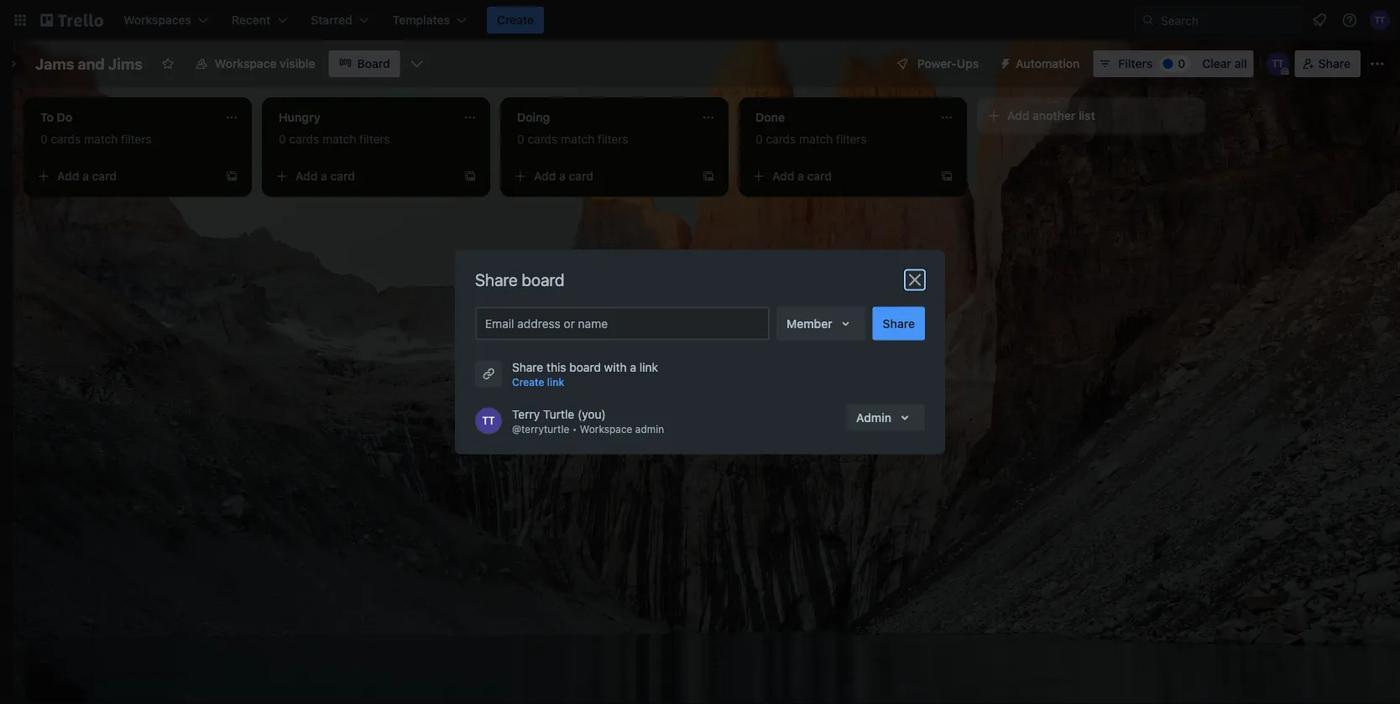 Task type: locate. For each thing, give the bounding box(es) containing it.
1 match from the left
[[84, 132, 118, 146]]

0 horizontal spatial terry turtle (terryturtle) image
[[475, 408, 502, 435]]

0 for 1st add a card 'button' from the left
[[40, 132, 48, 146]]

1 vertical spatial terry turtle (terryturtle) image
[[475, 408, 502, 435]]

close image
[[905, 270, 925, 290]]

automation
[[1016, 57, 1080, 71]]

0 cards match filters for 1st add a card 'button' from the left
[[40, 132, 152, 146]]

3 cards from the left
[[528, 132, 558, 146]]

a
[[82, 169, 89, 183], [321, 169, 327, 183], [559, 169, 566, 183], [798, 169, 804, 183], [630, 360, 637, 374]]

share board
[[475, 270, 565, 290]]

1 vertical spatial workspace
[[580, 424, 633, 435]]

0 vertical spatial link
[[640, 360, 658, 374]]

create link button
[[512, 374, 564, 391]]

2 add a card button from the left
[[269, 163, 457, 190]]

3 create from template… image from the left
[[702, 170, 715, 183]]

cards for second add a card 'button' from the right
[[528, 132, 558, 146]]

4 match from the left
[[799, 132, 833, 146]]

board
[[522, 270, 565, 290], [570, 360, 601, 374]]

link down this
[[547, 377, 564, 388]]

Search field
[[1155, 8, 1302, 33]]

2 cards from the left
[[289, 132, 319, 146]]

link right with
[[640, 360, 658, 374]]

0 vertical spatial workspace
[[215, 57, 277, 71]]

cards
[[51, 132, 81, 146], [289, 132, 319, 146], [528, 132, 558, 146], [766, 132, 796, 146]]

1 horizontal spatial workspace
[[580, 424, 633, 435]]

0 horizontal spatial create from template… image
[[225, 170, 238, 183]]

1 vertical spatial create
[[512, 377, 545, 388]]

2 filters from the left
[[359, 132, 390, 146]]

workspace down the (you)
[[580, 424, 633, 435]]

terry turtle (terryturtle) image
[[1370, 10, 1390, 30], [475, 408, 502, 435]]

terry turtle (terryturtle) image right the open information menu image
[[1370, 10, 1390, 30]]

link
[[640, 360, 658, 374], [547, 377, 564, 388]]

4 filters from the left
[[836, 132, 867, 146]]

2 horizontal spatial create from template… image
[[702, 170, 715, 183]]

jams and jims
[[35, 55, 143, 73]]

1 horizontal spatial create from template… image
[[463, 170, 477, 183]]

0 vertical spatial terry turtle (terryturtle) image
[[1370, 10, 1390, 30]]

add a card for fourth add a card 'button' from left
[[772, 169, 832, 183]]

filters for 1st add a card 'button' from the left
[[121, 132, 152, 146]]

0 cards match filters
[[40, 132, 152, 146], [279, 132, 390, 146], [517, 132, 629, 146], [756, 132, 867, 146]]

filters for fourth add a card 'button' from left
[[836, 132, 867, 146]]

share
[[1319, 57, 1351, 71], [475, 270, 518, 290], [883, 317, 915, 330], [512, 360, 543, 374]]

create button
[[487, 7, 544, 34]]

@terryturtle
[[512, 424, 569, 435]]

search image
[[1142, 13, 1155, 27]]

4 card from the left
[[807, 169, 832, 183]]

2 match from the left
[[322, 132, 356, 146]]

0 vertical spatial create
[[497, 13, 534, 27]]

member
[[787, 317, 833, 330]]

create from template… image
[[940, 170, 954, 183]]

admin
[[635, 424, 664, 435]]

match
[[84, 132, 118, 146], [322, 132, 356, 146], [561, 132, 595, 146], [799, 132, 833, 146]]

power-
[[918, 57, 957, 71]]

cards for 1st add a card 'button' from the left
[[51, 132, 81, 146]]

match for 1st add a card 'button' from the left
[[84, 132, 118, 146]]

1 0 cards match filters from the left
[[40, 132, 152, 146]]

card for 1st add a card 'button' from the left
[[92, 169, 117, 183]]

share button down close icon
[[873, 307, 925, 340]]

cards for fourth add a card 'button' from left
[[766, 132, 796, 146]]

terry turtle (you) @terryturtle • workspace admin
[[512, 407, 664, 435]]

add another list
[[1008, 109, 1095, 123]]

workspace left visible
[[215, 57, 277, 71]]

admin
[[856, 411, 892, 424]]

0
[[1178, 57, 1186, 71], [40, 132, 48, 146], [279, 132, 286, 146], [517, 132, 524, 146], [756, 132, 763, 146]]

board inside share this board with a link create link
[[570, 360, 601, 374]]

member button
[[777, 307, 866, 340]]

0 horizontal spatial board
[[522, 270, 565, 290]]

create from template… image for second add a card 'button' from the right
[[702, 170, 715, 183]]

1 filters from the left
[[121, 132, 152, 146]]

a for 1st add a card 'button' from the left
[[82, 169, 89, 183]]

1 vertical spatial link
[[547, 377, 564, 388]]

workspace visible button
[[185, 50, 325, 77]]

create from template… image for 1st add a card 'button' from the left
[[225, 170, 238, 183]]

1 horizontal spatial share button
[[1295, 50, 1361, 77]]

card for 2nd add a card 'button'
[[330, 169, 355, 183]]

3 match from the left
[[561, 132, 595, 146]]

workspace visible
[[215, 57, 315, 71]]

3 card from the left
[[569, 169, 594, 183]]

add a card for second add a card 'button' from the right
[[534, 169, 594, 183]]

create from template… image
[[225, 170, 238, 183], [463, 170, 477, 183], [702, 170, 715, 183]]

0 cards match filters for second add a card 'button' from the right
[[517, 132, 629, 146]]

0 horizontal spatial workspace
[[215, 57, 277, 71]]

share button
[[1295, 50, 1361, 77], [873, 307, 925, 340]]

add a card for 2nd add a card 'button'
[[296, 169, 355, 183]]

0 for fourth add a card 'button' from left
[[756, 132, 763, 146]]

admin button
[[846, 404, 925, 431]]

match for fourth add a card 'button' from left
[[799, 132, 833, 146]]

2 create from template… image from the left
[[463, 170, 477, 183]]

card for fourth add a card 'button' from left
[[807, 169, 832, 183]]

card for second add a card 'button' from the right
[[569, 169, 594, 183]]

terry turtle (terryturtle) image left terry in the left of the page
[[475, 408, 502, 435]]

1 create from template… image from the left
[[225, 170, 238, 183]]

add a card button
[[30, 163, 218, 190], [269, 163, 457, 190], [507, 163, 695, 190], [746, 163, 934, 190]]

1 vertical spatial board
[[570, 360, 601, 374]]

4 add a card button from the left
[[746, 163, 934, 190]]

list
[[1079, 109, 1095, 123]]

4 0 cards match filters from the left
[[756, 132, 867, 146]]

1 add a card from the left
[[57, 169, 117, 183]]

2 card from the left
[[330, 169, 355, 183]]

2 0 cards match filters from the left
[[279, 132, 390, 146]]

a for second add a card 'button' from the right
[[559, 169, 566, 183]]

a for fourth add a card 'button' from left
[[798, 169, 804, 183]]

4 add a card from the left
[[772, 169, 832, 183]]

1 card from the left
[[92, 169, 117, 183]]

card
[[92, 169, 117, 183], [330, 169, 355, 183], [569, 169, 594, 183], [807, 169, 832, 183]]

create
[[497, 13, 534, 27], [512, 377, 545, 388]]

0 for 2nd add a card 'button'
[[279, 132, 286, 146]]

3 0 cards match filters from the left
[[517, 132, 629, 146]]

4 cards from the left
[[766, 132, 796, 146]]

0 horizontal spatial link
[[547, 377, 564, 388]]

add a card for 1st add a card 'button' from the left
[[57, 169, 117, 183]]

add a card
[[57, 169, 117, 183], [296, 169, 355, 183], [534, 169, 594, 183], [772, 169, 832, 183]]

add
[[1008, 109, 1030, 123], [57, 169, 79, 183], [296, 169, 318, 183], [534, 169, 556, 183], [772, 169, 795, 183]]

0 horizontal spatial share button
[[873, 307, 925, 340]]

share button down 0 notifications icon
[[1295, 50, 1361, 77]]

1 horizontal spatial board
[[570, 360, 601, 374]]

filters
[[121, 132, 152, 146], [359, 132, 390, 146], [598, 132, 629, 146], [836, 132, 867, 146]]

2 add a card from the left
[[296, 169, 355, 183]]

3 add a card from the left
[[534, 169, 594, 183]]

3 add a card button from the left
[[507, 163, 695, 190]]

workspace
[[215, 57, 277, 71], [580, 424, 633, 435]]

another
[[1033, 109, 1076, 123]]

match for second add a card 'button' from the right
[[561, 132, 595, 146]]

3 filters from the left
[[598, 132, 629, 146]]

1 cards from the left
[[51, 132, 81, 146]]

terry turtle (terryturtle) image
[[1267, 52, 1290, 76]]



Task type: vqa. For each thing, say whether or not it's contained in the screenshot.
Board link on the left top of the page
yes



Task type: describe. For each thing, give the bounding box(es) containing it.
a for 2nd add a card 'button'
[[321, 169, 327, 183]]

clear all
[[1203, 57, 1247, 71]]

automation button
[[993, 50, 1090, 77]]

1 horizontal spatial terry turtle (terryturtle) image
[[1370, 10, 1390, 30]]

filters for second add a card 'button' from the right
[[598, 132, 629, 146]]

star or unstar board image
[[161, 57, 175, 71]]

show menu image
[[1369, 55, 1386, 72]]

terry
[[512, 407, 540, 421]]

0 vertical spatial board
[[522, 270, 565, 290]]

share inside share this board with a link create link
[[512, 360, 543, 374]]

(you)
[[578, 407, 606, 421]]

match for 2nd add a card 'button'
[[322, 132, 356, 146]]

share this board with a link create link
[[512, 360, 658, 388]]

workspace inside button
[[215, 57, 277, 71]]

filters for 2nd add a card 'button'
[[359, 132, 390, 146]]

board link
[[329, 50, 400, 77]]

0 vertical spatial share button
[[1295, 50, 1361, 77]]

filters
[[1119, 57, 1153, 71]]

power-ups
[[918, 57, 979, 71]]

with
[[604, 360, 627, 374]]

primary element
[[0, 0, 1400, 40]]

add inside button
[[1008, 109, 1030, 123]]

visible
[[280, 57, 315, 71]]

add another list button
[[977, 97, 1206, 134]]

create from template… image for 2nd add a card 'button'
[[463, 170, 477, 183]]

all
[[1235, 57, 1247, 71]]

create inside button
[[497, 13, 534, 27]]

clear
[[1203, 57, 1232, 71]]

customize views image
[[409, 55, 425, 72]]

create inside share this board with a link create link
[[512, 377, 545, 388]]

a inside share this board with a link create link
[[630, 360, 637, 374]]

Board name text field
[[27, 50, 151, 77]]

and
[[78, 55, 105, 73]]

power-ups button
[[884, 50, 989, 77]]

workspace inside terry turtle (you) @terryturtle • workspace admin
[[580, 424, 633, 435]]

1 horizontal spatial link
[[640, 360, 658, 374]]

cards for 2nd add a card 'button'
[[289, 132, 319, 146]]

board
[[357, 57, 390, 71]]

1 add a card button from the left
[[30, 163, 218, 190]]

Email address or name text field
[[485, 312, 767, 335]]

1 vertical spatial share button
[[873, 307, 925, 340]]

open information menu image
[[1342, 12, 1359, 29]]

0 notifications image
[[1310, 10, 1330, 30]]

this
[[547, 360, 566, 374]]

clear all button
[[1196, 50, 1254, 77]]

0 cards match filters for fourth add a card 'button' from left
[[756, 132, 867, 146]]

switch to… image
[[12, 12, 29, 29]]

jams
[[35, 55, 74, 73]]

sm image
[[993, 50, 1016, 74]]

•
[[572, 424, 577, 435]]

0 for second add a card 'button' from the right
[[517, 132, 524, 146]]

ups
[[957, 57, 979, 71]]

turtle
[[543, 407, 574, 421]]

jims
[[108, 55, 143, 73]]

0 cards match filters for 2nd add a card 'button'
[[279, 132, 390, 146]]



